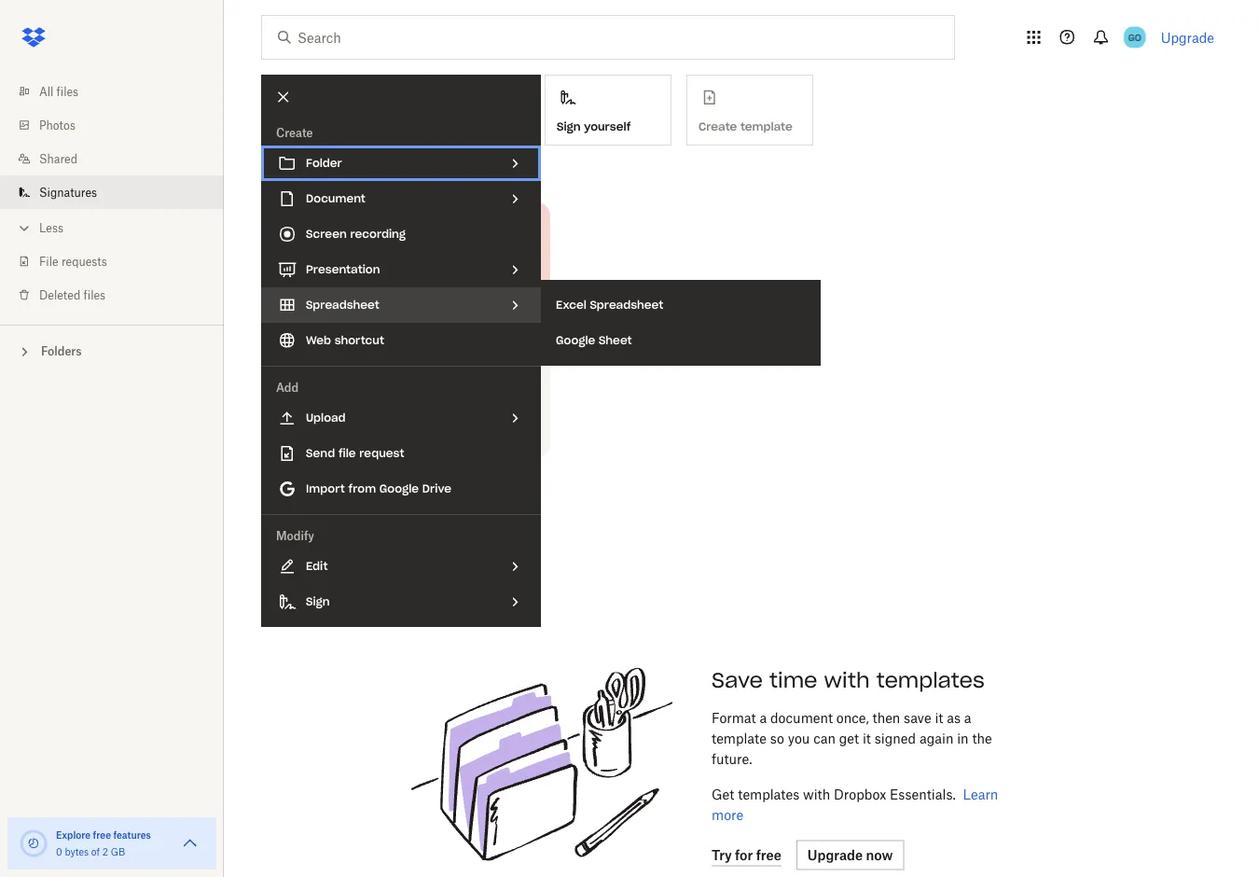 Task type: vqa. For each thing, say whether or not it's contained in the screenshot.
this
no



Task type: locate. For each thing, give the bounding box(es) containing it.
with up document
[[336, 160, 363, 176]]

0 horizontal spatial files
[[57, 84, 78, 98]]

files
[[57, 84, 78, 98], [84, 288, 106, 302]]

1 horizontal spatial so
[[771, 731, 785, 747]]

import
[[306, 481, 345, 496]]

0 horizontal spatial get
[[261, 160, 284, 176]]

future.
[[712, 751, 753, 767]]

templates
[[877, 667, 985, 693], [738, 787, 800, 803]]

all files
[[39, 84, 78, 98]]

with left dropbox
[[803, 787, 831, 803]]

web shortcut menu item
[[261, 323, 541, 358]]

sign left yourself
[[557, 119, 581, 134]]

with up once,
[[824, 667, 870, 693]]

templates up save
[[877, 667, 985, 693]]

1 horizontal spatial a
[[965, 710, 972, 726]]

2 vertical spatial with
[[803, 787, 831, 803]]

photos
[[39, 118, 76, 132]]

always
[[444, 367, 480, 381]]

once,
[[837, 710, 869, 726]]

1 create from the top
[[276, 126, 313, 140]]

1 a from the left
[[760, 710, 767, 726]]

files for all files
[[57, 84, 78, 98]]

it
[[935, 710, 944, 726], [863, 731, 871, 747]]

0 vertical spatial google
[[556, 333, 596, 348]]

1 vertical spatial get
[[712, 787, 735, 803]]

0 vertical spatial it
[[935, 710, 944, 726]]

folder
[[306, 156, 342, 170]]

1 horizontal spatial spreadsheet
[[590, 298, 664, 312]]

upgrade
[[1161, 29, 1215, 45]]

it left as in the bottom right of the page
[[935, 710, 944, 726]]

0 horizontal spatial it
[[863, 731, 871, 747]]

a right format
[[760, 710, 767, 726]]

1 vertical spatial files
[[84, 288, 106, 302]]

deleted files
[[39, 288, 106, 302]]

0 vertical spatial create
[[276, 126, 313, 140]]

1 vertical spatial sign
[[306, 594, 330, 609]]

0 horizontal spatial so
[[394, 367, 406, 381]]

presentation
[[306, 262, 380, 277]]

signatures link
[[15, 175, 224, 209]]

sign for sign yourself
[[557, 119, 581, 134]]

0 vertical spatial so
[[394, 367, 406, 381]]

files right deleted
[[84, 288, 106, 302]]

free
[[93, 829, 111, 841]]

0 horizontal spatial signatures
[[39, 185, 97, 199]]

document
[[771, 710, 833, 726]]

spreadsheet down presentation
[[306, 298, 380, 312]]

from
[[349, 481, 376, 496]]

0 vertical spatial sign
[[557, 119, 581, 134]]

you're
[[409, 367, 441, 381]]

create up sign.
[[276, 367, 312, 381]]

document
[[306, 191, 366, 206]]

0 vertical spatial get
[[261, 160, 284, 176]]

get up the more
[[712, 787, 735, 803]]

list
[[0, 63, 224, 325]]

signatures down shared
[[39, 185, 97, 199]]

web shortcut
[[306, 333, 384, 348]]

learn more link
[[712, 787, 999, 823]]

google down excel
[[556, 333, 596, 348]]

signatures inside 'link'
[[39, 185, 97, 199]]

1 horizontal spatial it
[[935, 710, 944, 726]]

2 create from the top
[[276, 367, 312, 381]]

signatures up modify
[[261, 496, 353, 517]]

screen recording
[[306, 227, 406, 241]]

a
[[760, 710, 767, 726], [965, 710, 972, 726]]

so
[[394, 367, 406, 381], [771, 731, 785, 747]]

create inside create your signature so you're always ready to sign.
[[276, 367, 312, 381]]

spreadsheet
[[306, 298, 380, 312], [590, 298, 664, 312]]

time
[[770, 667, 818, 693]]

0 vertical spatial signatures
[[39, 185, 97, 199]]

0 vertical spatial files
[[57, 84, 78, 98]]

it right get
[[863, 731, 871, 747]]

sign
[[557, 119, 581, 134], [306, 594, 330, 609]]

with for time
[[824, 667, 870, 693]]

spreadsheet menu item
[[261, 287, 541, 323]]

a right as in the bottom right of the page
[[965, 710, 972, 726]]

close image
[[268, 81, 300, 113]]

with
[[336, 160, 363, 176], [824, 667, 870, 693], [803, 787, 831, 803]]

1 vertical spatial signatures
[[261, 496, 353, 517]]

2
[[102, 846, 108, 858]]

files right all on the top of the page
[[57, 84, 78, 98]]

0 vertical spatial with
[[336, 160, 363, 176]]

1 vertical spatial create
[[276, 367, 312, 381]]

menu
[[261, 75, 541, 627], [541, 280, 821, 366]]

0 horizontal spatial sign
[[306, 594, 330, 609]]

create inside menu
[[276, 126, 313, 140]]

0 horizontal spatial templates
[[738, 787, 800, 803]]

save time with templates
[[712, 667, 985, 693]]

features
[[113, 829, 151, 841]]

sign inside sign menu item
[[306, 594, 330, 609]]

1 vertical spatial google
[[380, 481, 419, 496]]

create your signature so you're always ready to sign.
[[276, 367, 526, 399]]

get
[[261, 160, 284, 176], [712, 787, 735, 803]]

0 horizontal spatial a
[[760, 710, 767, 726]]

sheet
[[599, 333, 632, 348]]

so left the you're
[[394, 367, 406, 381]]

create for create your signature so you're always ready to sign.
[[276, 367, 312, 381]]

document menu item
[[261, 181, 541, 216]]

to
[[515, 367, 526, 381]]

save
[[712, 667, 763, 693]]

learn more
[[712, 787, 999, 823]]

excel spreadsheet
[[556, 298, 664, 312]]

started
[[288, 160, 332, 176]]

requests
[[61, 254, 107, 268]]

1 horizontal spatial google
[[556, 333, 596, 348]]

1 horizontal spatial get
[[712, 787, 735, 803]]

1 horizontal spatial templates
[[877, 667, 985, 693]]

modify
[[276, 529, 314, 543]]

you
[[788, 731, 810, 747]]

1 spreadsheet from the left
[[306, 298, 380, 312]]

folders
[[41, 344, 82, 358]]

screen recording menu item
[[261, 216, 541, 252]]

sign down edit
[[306, 594, 330, 609]]

get for get templates with dropbox essentials.
[[712, 787, 735, 803]]

ready
[[483, 367, 512, 381]]

again
[[920, 731, 954, 747]]

templates up the more
[[738, 787, 800, 803]]

1 vertical spatial it
[[863, 731, 871, 747]]

1 horizontal spatial sign
[[557, 119, 581, 134]]

1 vertical spatial so
[[771, 731, 785, 747]]

create
[[276, 126, 313, 140], [276, 367, 312, 381]]

explore free features 0 bytes of 2 gb
[[56, 829, 151, 858]]

1 vertical spatial with
[[824, 667, 870, 693]]

1 horizontal spatial files
[[84, 288, 106, 302]]

import from google drive menu item
[[261, 471, 541, 507]]

file requests
[[39, 254, 107, 268]]

with for templates
[[803, 787, 831, 803]]

as
[[947, 710, 961, 726]]

0 horizontal spatial spreadsheet
[[306, 298, 380, 312]]

spreadsheet up 'sheet' on the top of the page
[[590, 298, 664, 312]]

0 vertical spatial templates
[[877, 667, 985, 693]]

sign inside sign yourself button
[[557, 119, 581, 134]]

signature
[[341, 367, 391, 381]]

recording
[[350, 227, 406, 241]]

screen
[[306, 227, 347, 241]]

0 horizontal spatial google
[[380, 481, 419, 496]]

google down 'send file request' menu item on the left of page
[[380, 481, 419, 496]]

so left you
[[771, 731, 785, 747]]

bytes
[[65, 846, 89, 858]]

get left started
[[261, 160, 284, 176]]

create down close image
[[276, 126, 313, 140]]



Task type: describe. For each thing, give the bounding box(es) containing it.
quota usage element
[[19, 829, 49, 858]]

list containing all files
[[0, 63, 224, 325]]

google sheet
[[556, 333, 632, 348]]

learn
[[963, 787, 999, 803]]

get started with signatures
[[261, 160, 431, 176]]

yourself
[[584, 119, 631, 134]]

deleted files link
[[15, 278, 224, 312]]

1 vertical spatial templates
[[738, 787, 800, 803]]

upload
[[306, 411, 346, 425]]

template
[[712, 731, 767, 747]]

so inside format a document once, then save it as a template so you can get it signed again in the future.
[[771, 731, 785, 747]]

folder menu item
[[261, 146, 541, 181]]

web
[[306, 333, 331, 348]]

of
[[91, 846, 100, 858]]

dropbox image
[[15, 19, 52, 56]]

then
[[873, 710, 901, 726]]

save
[[904, 710, 932, 726]]

send
[[306, 446, 335, 460]]

folders button
[[0, 337, 224, 364]]

sign yourself button
[[545, 75, 672, 146]]

dropbox
[[834, 787, 887, 803]]

upload menu item
[[261, 400, 541, 436]]

signed
[[875, 731, 916, 747]]

add
[[276, 380, 299, 394]]

signatures
[[366, 160, 431, 176]]

drive
[[423, 481, 452, 496]]

0
[[56, 846, 62, 858]]

explore
[[56, 829, 91, 841]]

2 spreadsheet from the left
[[590, 298, 664, 312]]

menu containing excel spreadsheet
[[541, 280, 821, 366]]

shortcut
[[335, 333, 384, 348]]

spreadsheet inside menu item
[[306, 298, 380, 312]]

1 horizontal spatial signatures
[[261, 496, 353, 517]]

upgrade link
[[1161, 29, 1215, 45]]

gb
[[111, 846, 125, 858]]

sign for sign
[[306, 594, 330, 609]]

menu containing folder
[[261, 75, 541, 627]]

more
[[712, 807, 744, 823]]

create for create
[[276, 126, 313, 140]]

2 a from the left
[[965, 710, 972, 726]]

the
[[973, 731, 993, 747]]

shared link
[[15, 142, 224, 175]]

request
[[360, 446, 404, 460]]

can
[[814, 731, 836, 747]]

in
[[958, 731, 969, 747]]

import from google drive
[[306, 481, 452, 496]]

deleted
[[39, 288, 81, 302]]

so inside create your signature so you're always ready to sign.
[[394, 367, 406, 381]]

file
[[39, 254, 58, 268]]

excel
[[556, 298, 587, 312]]

less image
[[15, 219, 34, 237]]

file requests link
[[15, 244, 224, 278]]

files for deleted files
[[84, 288, 106, 302]]

send file request menu item
[[261, 436, 541, 471]]

file
[[339, 446, 356, 460]]

all files link
[[15, 75, 224, 108]]

edit menu item
[[261, 549, 541, 584]]

less
[[39, 221, 63, 235]]

with for started
[[336, 160, 363, 176]]

send file request
[[306, 446, 404, 460]]

google inside menu item
[[380, 481, 419, 496]]

sign.
[[276, 385, 301, 399]]

format
[[712, 710, 756, 726]]

shared
[[39, 152, 77, 166]]

all
[[39, 84, 53, 98]]

get templates with dropbox essentials.
[[712, 787, 956, 803]]

essentials.
[[890, 787, 956, 803]]

your
[[315, 367, 338, 381]]

documents tab
[[261, 525, 333, 570]]

sign menu item
[[261, 584, 541, 620]]

signatures list item
[[0, 175, 224, 209]]

photos link
[[15, 108, 224, 142]]

get for get started with signatures
[[261, 160, 284, 176]]

edit
[[306, 559, 328, 573]]

sign yourself
[[557, 119, 631, 134]]

presentation menu item
[[261, 252, 541, 287]]

documents
[[261, 539, 333, 555]]

get
[[840, 731, 860, 747]]

format a document once, then save it as a template so you can get it signed again in the future.
[[712, 710, 993, 767]]



